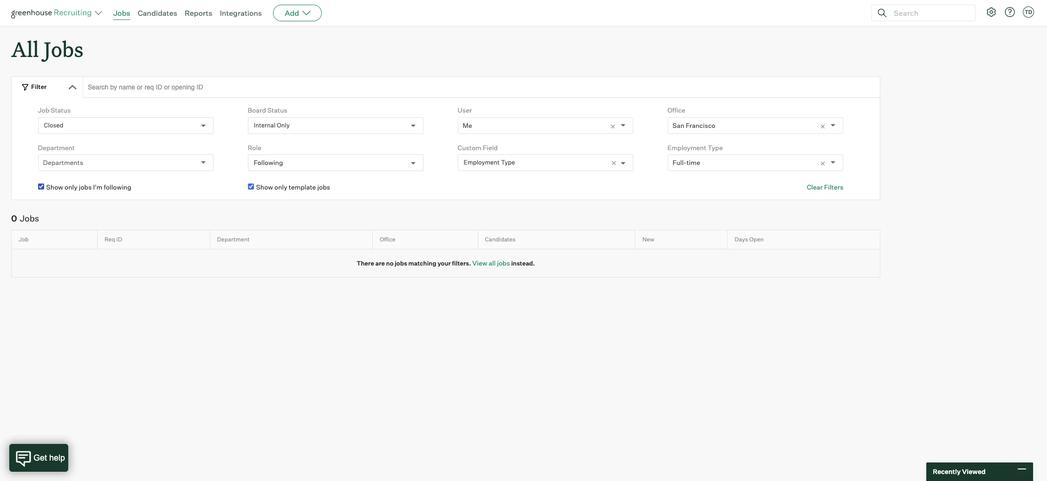 Task type: describe. For each thing, give the bounding box(es) containing it.
there
[[357, 260, 374, 267]]

reports
[[185, 8, 212, 18]]

clear value image
[[820, 161, 826, 167]]

filter
[[31, 83, 47, 91]]

clear value element for time
[[820, 155, 831, 171]]

clear
[[807, 184, 823, 191]]

matching
[[408, 260, 436, 267]]

only
[[277, 122, 290, 129]]

role
[[248, 144, 261, 152]]

id
[[116, 236, 122, 243]]

only for template
[[274, 184, 287, 191]]

all
[[489, 259, 496, 267]]

days open
[[735, 236, 764, 243]]

show only jobs i'm following
[[46, 184, 131, 191]]

0 vertical spatial type
[[708, 144, 723, 152]]

jobs for 0 jobs
[[20, 213, 39, 224]]

clear filters
[[807, 184, 843, 191]]

integrations link
[[220, 8, 262, 18]]

full-time option
[[673, 159, 700, 167]]

recently
[[933, 469, 961, 477]]

1 vertical spatial type
[[501, 159, 515, 166]]

board
[[248, 106, 266, 114]]

0
[[11, 213, 17, 224]]

jobs right template
[[317, 184, 330, 191]]

job status
[[38, 106, 71, 114]]

following
[[254, 159, 283, 167]]

0 vertical spatial department
[[38, 144, 75, 152]]

status for board status
[[267, 106, 287, 114]]

following
[[104, 184, 131, 191]]

0 horizontal spatial employment type
[[464, 159, 515, 166]]

clear value image for me
[[610, 123, 616, 130]]

integrations
[[220, 8, 262, 18]]

internal
[[254, 122, 275, 129]]

Show only template jobs checkbox
[[248, 184, 254, 190]]

jobs left i'm
[[79, 184, 92, 191]]

internal only
[[254, 122, 290, 129]]

jobs inside there are no jobs matching your filters. view all jobs instead.
[[395, 260, 407, 267]]

board status
[[248, 106, 287, 114]]

san francisco option
[[673, 122, 715, 129]]

0 vertical spatial candidates
[[138, 8, 177, 18]]

0 vertical spatial employment
[[668, 144, 706, 152]]

req
[[104, 236, 115, 243]]

view
[[472, 259, 487, 267]]

clear value image for san francisco
[[820, 123, 826, 130]]

closed
[[44, 122, 63, 129]]

1 vertical spatial candidates
[[485, 236, 516, 243]]

filters.
[[452, 260, 471, 267]]

td button
[[1021, 5, 1036, 20]]

0 jobs
[[11, 213, 39, 224]]

all
[[11, 35, 39, 63]]

departments
[[43, 159, 83, 167]]

filters
[[824, 184, 843, 191]]

candidates link
[[138, 8, 177, 18]]

francisco
[[686, 122, 715, 129]]



Task type: vqa. For each thing, say whether or not it's contained in the screenshot.
bottom 'JOB POST EDITED'
no



Task type: locate. For each thing, give the bounding box(es) containing it.
view all jobs link
[[472, 259, 510, 267]]

clear value element for francisco
[[820, 118, 831, 134]]

clear value element
[[610, 118, 621, 134], [820, 118, 831, 134], [820, 155, 831, 171]]

0 horizontal spatial department
[[38, 144, 75, 152]]

req id
[[104, 236, 122, 243]]

2 clear value image from the left
[[820, 123, 826, 130]]

recently viewed
[[933, 469, 986, 477]]

1 horizontal spatial jobs
[[44, 35, 83, 63]]

greenhouse recruiting image
[[11, 7, 95, 19]]

2 vertical spatial jobs
[[20, 213, 39, 224]]

viewed
[[962, 469, 986, 477]]

job
[[38, 106, 49, 114], [19, 236, 29, 243]]

your
[[438, 260, 451, 267]]

are
[[375, 260, 385, 267]]

instead.
[[511, 260, 535, 267]]

1 vertical spatial employment
[[464, 159, 500, 166]]

show right 'show only template jobs' option
[[256, 184, 273, 191]]

status for job status
[[51, 106, 71, 114]]

jobs right all at the bottom
[[497, 259, 510, 267]]

all jobs
[[11, 35, 83, 63]]

days
[[735, 236, 748, 243]]

1 vertical spatial office
[[380, 236, 395, 243]]

candidates right jobs link
[[138, 8, 177, 18]]

0 horizontal spatial jobs
[[20, 213, 39, 224]]

custom
[[458, 144, 481, 152]]

only down departments
[[65, 184, 77, 191]]

0 vertical spatial jobs
[[113, 8, 130, 18]]

department
[[38, 144, 75, 152], [217, 236, 250, 243]]

full-time
[[673, 159, 700, 167]]

1 horizontal spatial department
[[217, 236, 250, 243]]

1 horizontal spatial clear value image
[[820, 123, 826, 130]]

employment type
[[668, 144, 723, 152], [464, 159, 515, 166]]

2 only from the left
[[274, 184, 287, 191]]

1 show from the left
[[46, 184, 63, 191]]

Show only jobs I'm following checkbox
[[38, 184, 44, 190]]

1 vertical spatial jobs
[[44, 35, 83, 63]]

2 horizontal spatial jobs
[[113, 8, 130, 18]]

jobs for all jobs
[[44, 35, 83, 63]]

employment up full-time
[[668, 144, 706, 152]]

employment type up time
[[668, 144, 723, 152]]

0 horizontal spatial employment
[[464, 159, 500, 166]]

0 horizontal spatial type
[[501, 159, 515, 166]]

show right show only jobs i'm following option
[[46, 184, 63, 191]]

field
[[483, 144, 498, 152]]

no
[[386, 260, 394, 267]]

job up closed
[[38, 106, 49, 114]]

only
[[65, 184, 77, 191], [274, 184, 287, 191]]

job down 0 jobs
[[19, 236, 29, 243]]

Search by name or req ID or opening ID text field
[[83, 77, 880, 98]]

1 only from the left
[[65, 184, 77, 191]]

1 vertical spatial job
[[19, 236, 29, 243]]

1 horizontal spatial only
[[274, 184, 287, 191]]

1 horizontal spatial office
[[668, 106, 685, 114]]

1 vertical spatial employment type
[[464, 159, 515, 166]]

san
[[673, 122, 684, 129]]

job for job
[[19, 236, 29, 243]]

1 horizontal spatial status
[[267, 106, 287, 114]]

1 horizontal spatial type
[[708, 144, 723, 152]]

show only template jobs
[[256, 184, 330, 191]]

0 vertical spatial employment type
[[668, 144, 723, 152]]

td
[[1025, 9, 1032, 15]]

2 status from the left
[[267, 106, 287, 114]]

configure image
[[986, 7, 997, 18]]

2 show from the left
[[256, 184, 273, 191]]

full-
[[673, 159, 687, 167]]

status
[[51, 106, 71, 114], [267, 106, 287, 114]]

reports link
[[185, 8, 212, 18]]

0 vertical spatial office
[[668, 106, 685, 114]]

me option
[[463, 122, 472, 129]]

user
[[458, 106, 472, 114]]

0 horizontal spatial only
[[65, 184, 77, 191]]

custom field
[[458, 144, 498, 152]]

Search text field
[[892, 6, 967, 20]]

only left template
[[274, 184, 287, 191]]

employment type down field
[[464, 159, 515, 166]]

status up closed
[[51, 106, 71, 114]]

jobs
[[79, 184, 92, 191], [317, 184, 330, 191], [497, 259, 510, 267], [395, 260, 407, 267]]

me
[[463, 122, 472, 129]]

show for show only template jobs
[[256, 184, 273, 191]]

jobs
[[113, 8, 130, 18], [44, 35, 83, 63], [20, 213, 39, 224]]

jobs right 0
[[20, 213, 39, 224]]

td button
[[1023, 7, 1034, 18]]

open
[[749, 236, 764, 243]]

1 horizontal spatial job
[[38, 106, 49, 114]]

only for jobs
[[65, 184, 77, 191]]

0 horizontal spatial show
[[46, 184, 63, 191]]

clear value image
[[610, 123, 616, 130], [820, 123, 826, 130]]

san francisco
[[673, 122, 715, 129]]

there are no jobs matching your filters. view all jobs instead.
[[357, 259, 535, 267]]

add
[[285, 8, 299, 18]]

show
[[46, 184, 63, 191], [256, 184, 273, 191]]

1 vertical spatial department
[[217, 236, 250, 243]]

type
[[708, 144, 723, 152], [501, 159, 515, 166]]

0 horizontal spatial clear value image
[[610, 123, 616, 130]]

0 horizontal spatial job
[[19, 236, 29, 243]]

employment
[[668, 144, 706, 152], [464, 159, 500, 166]]

jobs link
[[113, 8, 130, 18]]

employment down the custom field
[[464, 159, 500, 166]]

1 clear value image from the left
[[610, 123, 616, 130]]

0 vertical spatial job
[[38, 106, 49, 114]]

candidates up all at the bottom
[[485, 236, 516, 243]]

office
[[668, 106, 685, 114], [380, 236, 395, 243]]

1 horizontal spatial employment type
[[668, 144, 723, 152]]

0 horizontal spatial status
[[51, 106, 71, 114]]

1 status from the left
[[51, 106, 71, 114]]

show for show only jobs i'm following
[[46, 184, 63, 191]]

template
[[289, 184, 316, 191]]

candidates
[[138, 8, 177, 18], [485, 236, 516, 243]]

0 horizontal spatial office
[[380, 236, 395, 243]]

job for job status
[[38, 106, 49, 114]]

jobs left candidates link
[[113, 8, 130, 18]]

add button
[[273, 5, 322, 21]]

i'm
[[93, 184, 102, 191]]

clear filters link
[[807, 183, 843, 192]]

jobs down greenhouse recruiting image
[[44, 35, 83, 63]]

status up 'internal only'
[[267, 106, 287, 114]]

1 horizontal spatial show
[[256, 184, 273, 191]]

0 horizontal spatial candidates
[[138, 8, 177, 18]]

new
[[642, 236, 654, 243]]

office up san
[[668, 106, 685, 114]]

1 horizontal spatial employment
[[668, 144, 706, 152]]

time
[[687, 159, 700, 167]]

office up no
[[380, 236, 395, 243]]

jobs right no
[[395, 260, 407, 267]]

1 horizontal spatial candidates
[[485, 236, 516, 243]]



